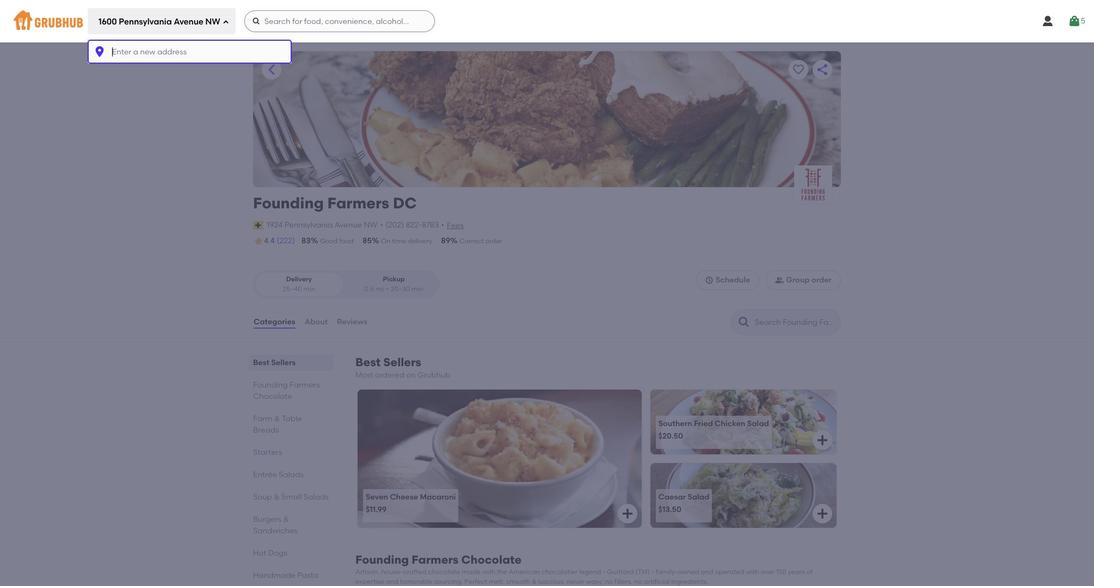 Task type: describe. For each thing, give the bounding box(es) containing it.
0 horizontal spatial •
[[380, 220, 383, 230]]

best sellers tab
[[253, 357, 329, 369]]

pasta
[[297, 571, 318, 580]]

$13.50
[[659, 505, 682, 515]]

about
[[305, 317, 328, 327]]

822-
[[406, 220, 422, 230]]

subscription pass image
[[253, 221, 264, 230]]

1 horizontal spatial and
[[701, 569, 713, 576]]

best for best sellers most ordered on grubhub
[[356, 356, 381, 369]]

farmers for founding farmers chocolate
[[290, 381, 320, 390]]

soup & small salads
[[253, 493, 329, 502]]

• (202) 822-8783 • fees
[[380, 220, 464, 230]]

85
[[363, 236, 372, 246]]

founding for founding farmers chocolate
[[253, 381, 288, 390]]

option group containing delivery 25–40 min
[[253, 271, 440, 298]]

& for soup
[[274, 493, 280, 502]]

guittard
[[607, 569, 634, 576]]

89
[[441, 236, 450, 246]]

Search Founding Farmers DC search field
[[754, 317, 837, 328]]

founding inside founding farmers chocolate artisan, house-crafted chocolate made with the american chocolatier legend - guittard (tm) - family-owned and operated with over 150 years of expertise and honorable sourcing. perfect melt, smooth & luscious, never waxy, no fillers, no artificial ingredients.
[[356, 553, 409, 567]]

reviews
[[337, 317, 367, 327]]

never
[[567, 578, 584, 586]]

sourcing.
[[434, 578, 463, 586]]

pennsylvania for 1924
[[285, 220, 333, 230]]

farm & table breads tab
[[253, 413, 329, 436]]

1924 pennsylvania avenue nw
[[267, 220, 378, 230]]

time
[[392, 237, 406, 245]]

5 button
[[1068, 11, 1086, 31]]

mi
[[376, 285, 384, 293]]

svg image inside 5 button
[[1068, 15, 1081, 28]]

luscious,
[[538, 578, 565, 586]]

delivery
[[408, 237, 432, 245]]

burgers
[[253, 515, 281, 524]]

chicken
[[715, 419, 746, 428]]

owned
[[678, 569, 699, 576]]

southern
[[659, 419, 692, 428]]

0.5
[[364, 285, 374, 293]]

svg image inside schedule button
[[705, 276, 714, 285]]

sellers for best sellers
[[271, 358, 296, 368]]

& for farm
[[274, 414, 280, 424]]

farm
[[253, 414, 272, 424]]

1600
[[99, 17, 117, 26]]

fees
[[447, 221, 464, 230]]

caesar salad $13.50
[[659, 493, 710, 515]]

5
[[1081, 16, 1086, 26]]

$11.99
[[366, 505, 387, 515]]

& inside founding farmers chocolate artisan, house-crafted chocolate made with the american chocolatier legend - guittard (tm) - family-owned and operated with over 150 years of expertise and honorable sourcing. perfect melt, smooth & luscious, never waxy, no fillers, no artificial ingredients.
[[532, 578, 537, 586]]

operated
[[715, 569, 745, 576]]

grubhub
[[418, 371, 451, 380]]

honorable
[[400, 578, 433, 586]]

min inside delivery 25–40 min
[[304, 285, 315, 293]]

seven
[[366, 493, 388, 502]]

group order button
[[766, 271, 841, 290]]

categories
[[254, 317, 295, 327]]

dogs
[[268, 549, 287, 558]]

of
[[807, 569, 813, 576]]

on
[[406, 371, 416, 380]]

people icon image
[[776, 276, 784, 285]]

4.4
[[264, 236, 275, 246]]

fillers,
[[615, 578, 633, 586]]

8783
[[422, 220, 439, 230]]

(202)
[[385, 220, 404, 230]]

delivery 25–40 min
[[283, 276, 315, 293]]

avenue for 1924 pennsylvania avenue nw
[[335, 220, 362, 230]]

cheese
[[390, 493, 418, 502]]

artificial
[[644, 578, 670, 586]]

perfect
[[465, 578, 487, 586]]

entrée salads tab
[[253, 469, 329, 481]]

order for correct order
[[486, 237, 503, 245]]

25–40
[[283, 285, 302, 293]]

family-
[[656, 569, 678, 576]]

pennsylvania for 1600
[[119, 17, 172, 26]]

salad inside caesar salad $13.50
[[688, 493, 710, 502]]

83
[[302, 236, 311, 246]]

chocolate
[[428, 569, 460, 576]]

2 no from the left
[[634, 578, 642, 586]]

made
[[462, 569, 481, 576]]

fees button
[[446, 220, 464, 232]]

schedule
[[716, 276, 750, 285]]

1 vertical spatial and
[[386, 578, 399, 586]]

group order
[[786, 276, 832, 285]]

avenue for 1600 pennsylvania avenue nw
[[174, 17, 204, 26]]

best sellers most ordered on grubhub
[[356, 356, 451, 380]]

group
[[786, 276, 810, 285]]

burgers & sandwiches
[[253, 515, 298, 536]]

delivery
[[286, 276, 312, 283]]

1 with from the left
[[482, 569, 495, 576]]

farm & table breads
[[253, 414, 302, 435]]

20–30
[[391, 285, 410, 293]]

pickup
[[383, 276, 405, 283]]

waxy,
[[586, 578, 604, 586]]

founding for founding farmers dc
[[253, 194, 324, 212]]

best sellers
[[253, 358, 296, 368]]



Task type: vqa. For each thing, say whether or not it's contained in the screenshot.
'Tossed' to the top
no



Task type: locate. For each thing, give the bounding box(es) containing it.
salad right chicken at the right of page
[[747, 419, 769, 428]]

2 with from the left
[[746, 569, 759, 576]]

chocolate inside founding farmers chocolate artisan, house-crafted chocolate made with the american chocolatier legend - guittard (tm) - family-owned and operated with over 150 years of expertise and honorable sourcing. perfect melt, smooth & luscious, never waxy, no fillers, no artificial ingredients.
[[461, 553, 522, 567]]

nw for 1600 pennsylvania avenue nw
[[205, 17, 220, 26]]

1 horizontal spatial salad
[[747, 419, 769, 428]]

1 horizontal spatial order
[[812, 276, 832, 285]]

& inside farm & table breads
[[274, 414, 280, 424]]

0 vertical spatial salads
[[279, 470, 304, 480]]

with up melt,
[[482, 569, 495, 576]]

reviews button
[[337, 303, 368, 342]]

save this restaurant image
[[792, 63, 805, 76]]

ingredients.
[[671, 578, 709, 586]]

• right 8783 at the top
[[441, 220, 444, 230]]

hot dogs
[[253, 549, 287, 558]]

2 min from the left
[[412, 285, 424, 293]]

farmers up 85
[[328, 194, 389, 212]]

good
[[320, 237, 338, 245]]

on time delivery
[[381, 237, 432, 245]]

0 horizontal spatial -
[[603, 569, 606, 576]]

& inside soup & small salads tab
[[274, 493, 280, 502]]

founding farmers dc logo image
[[794, 166, 833, 204]]

1 vertical spatial chocolate
[[461, 553, 522, 567]]

0 vertical spatial farmers
[[328, 194, 389, 212]]

founding
[[253, 194, 324, 212], [253, 381, 288, 390], [356, 553, 409, 567]]

&
[[274, 414, 280, 424], [274, 493, 280, 502], [283, 515, 289, 524], [532, 578, 537, 586]]

sellers for best sellers most ordered on grubhub
[[383, 356, 421, 369]]

1 horizontal spatial chocolate
[[461, 553, 522, 567]]

& down american
[[532, 578, 537, 586]]

2 - from the left
[[651, 569, 654, 576]]

0 horizontal spatial nw
[[205, 17, 220, 26]]

1 vertical spatial farmers
[[290, 381, 320, 390]]

burgers & sandwiches tab
[[253, 514, 329, 537]]

0 horizontal spatial pennsylvania
[[119, 17, 172, 26]]

best up 'founding farmers chocolate' at the bottom of page
[[253, 358, 269, 368]]

1924
[[267, 220, 283, 230]]

svg image
[[1068, 15, 1081, 28], [252, 17, 261, 26], [223, 19, 229, 25], [816, 434, 829, 447], [621, 508, 634, 521]]

the
[[497, 569, 507, 576]]

expertise
[[356, 578, 384, 586]]

1 vertical spatial order
[[812, 276, 832, 285]]

smooth
[[506, 578, 530, 586]]

about button
[[304, 303, 328, 342]]

1 horizontal spatial -
[[651, 569, 654, 576]]

no down (tm)
[[634, 578, 642, 586]]

sellers up 'founding farmers chocolate' at the bottom of page
[[271, 358, 296, 368]]

hot
[[253, 549, 267, 558]]

0 horizontal spatial salad
[[688, 493, 710, 502]]

min down delivery
[[304, 285, 315, 293]]

soup & small salads tab
[[253, 492, 329, 503]]

correct
[[460, 237, 484, 245]]

150
[[776, 569, 787, 576]]

dc
[[393, 194, 417, 212]]

chocolate up farm
[[253, 392, 292, 401]]

best inside tab
[[253, 358, 269, 368]]

0 horizontal spatial and
[[386, 578, 399, 586]]

salad inside southern fried chicken salad $20.50
[[747, 419, 769, 428]]

0 horizontal spatial chocolate
[[253, 392, 292, 401]]

2 horizontal spatial •
[[441, 220, 444, 230]]

founding farmers dc
[[253, 194, 417, 212]]

nw up 85
[[364, 220, 378, 230]]

1 horizontal spatial pennsylvania
[[285, 220, 333, 230]]

2 horizontal spatial farmers
[[412, 553, 459, 567]]

hot dogs tab
[[253, 548, 329, 559]]

macaroni
[[420, 493, 456, 502]]

0 vertical spatial founding
[[253, 194, 324, 212]]

pennsylvania right 1600
[[119, 17, 172, 26]]

nw
[[205, 17, 220, 26], [364, 220, 378, 230]]

food
[[339, 237, 354, 245]]

nw up enter a new address search box
[[205, 17, 220, 26]]

southern fried chicken salad $20.50
[[659, 419, 769, 441]]

1 - from the left
[[603, 569, 606, 576]]

1600 pennsylvania avenue nw
[[99, 17, 220, 26]]

best
[[356, 356, 381, 369], [253, 358, 269, 368]]

(tm)
[[636, 569, 650, 576]]

0 vertical spatial pennsylvania
[[119, 17, 172, 26]]

1 horizontal spatial avenue
[[335, 220, 362, 230]]

& right farm
[[274, 414, 280, 424]]

star icon image
[[253, 236, 264, 247]]

pennsylvania
[[119, 17, 172, 26], [285, 220, 333, 230]]

pennsylvania up 83
[[285, 220, 333, 230]]

1 horizontal spatial no
[[634, 578, 642, 586]]

entrée
[[253, 470, 277, 480]]

0 vertical spatial order
[[486, 237, 503, 245]]

0 horizontal spatial farmers
[[290, 381, 320, 390]]

farmers up chocolate
[[412, 553, 459, 567]]

1 horizontal spatial sellers
[[383, 356, 421, 369]]

best inside the best sellers most ordered on grubhub
[[356, 356, 381, 369]]

• right mi
[[386, 285, 389, 293]]

• left (202)
[[380, 220, 383, 230]]

handmade pasta tab
[[253, 570, 329, 582]]

chocolate inside 'founding farmers chocolate'
[[253, 392, 292, 401]]

0 horizontal spatial with
[[482, 569, 495, 576]]

sellers inside tab
[[271, 358, 296, 368]]

option group
[[253, 271, 440, 298]]

(222)
[[277, 236, 295, 246]]

over
[[761, 569, 775, 576]]

1 horizontal spatial •
[[386, 285, 389, 293]]

crafted
[[403, 569, 427, 576]]

• inside pickup 0.5 mi • 20–30 min
[[386, 285, 389, 293]]

1 vertical spatial founding
[[253, 381, 288, 390]]

0 horizontal spatial min
[[304, 285, 315, 293]]

handmade pasta
[[253, 571, 318, 580]]

- up waxy,
[[603, 569, 606, 576]]

founding farmers chocolate artisan, house-crafted chocolate made with the american chocolatier legend - guittard (tm) - family-owned and operated with over 150 years of expertise and honorable sourcing. perfect melt, smooth & luscious, never waxy, no fillers, no artificial ingredients.
[[356, 553, 813, 586]]

avenue inside 1924 pennsylvania avenue nw button
[[335, 220, 362, 230]]

1 vertical spatial nw
[[364, 220, 378, 230]]

founding up 1924 in the top of the page
[[253, 194, 324, 212]]

farmers for founding farmers dc
[[328, 194, 389, 212]]

order
[[486, 237, 503, 245], [812, 276, 832, 285]]

chocolate for founding farmers chocolate
[[253, 392, 292, 401]]

house-
[[381, 569, 403, 576]]

pickup 0.5 mi • 20–30 min
[[364, 276, 424, 293]]

fried
[[694, 419, 713, 428]]

0 vertical spatial salad
[[747, 419, 769, 428]]

entrée salads
[[253, 470, 304, 480]]

0 vertical spatial avenue
[[174, 17, 204, 26]]

nw inside button
[[364, 220, 378, 230]]

search icon image
[[738, 316, 751, 329]]

(202) 822-8783 button
[[385, 220, 439, 231]]

1 horizontal spatial best
[[356, 356, 381, 369]]

no right waxy,
[[605, 578, 613, 586]]

legend
[[579, 569, 601, 576]]

melt,
[[489, 578, 505, 586]]

small
[[281, 493, 302, 502]]

share icon image
[[816, 63, 829, 76]]

1 horizontal spatial nw
[[364, 220, 378, 230]]

1 min from the left
[[304, 285, 315, 293]]

sellers
[[383, 356, 421, 369], [271, 358, 296, 368]]

seven cheese macaroni $11.99
[[366, 493, 456, 515]]

farmers inside 'founding farmers chocolate'
[[290, 381, 320, 390]]

avenue inside main navigation navigation
[[174, 17, 204, 26]]

0 vertical spatial and
[[701, 569, 713, 576]]

Enter a new address search field
[[88, 40, 292, 64]]

sandwiches
[[253, 527, 298, 536]]

2 vertical spatial founding
[[356, 553, 409, 567]]

salads
[[279, 470, 304, 480], [304, 493, 329, 502]]

salad
[[747, 419, 769, 428], [688, 493, 710, 502]]

min
[[304, 285, 315, 293], [412, 285, 424, 293]]

order right "group"
[[812, 276, 832, 285]]

farmers inside founding farmers chocolate artisan, house-crafted chocolate made with the american chocolatier legend - guittard (tm) - family-owned and operated with over 150 years of expertise and honorable sourcing. perfect melt, smooth & luscious, never waxy, no fillers, no artificial ingredients.
[[412, 553, 459, 567]]

correct order
[[460, 237, 503, 245]]

farmers for founding farmers chocolate artisan, house-crafted chocolate made with the american chocolatier legend - guittard (tm) - family-owned and operated with over 150 years of expertise and honorable sourcing. perfect melt, smooth & luscious, never waxy, no fillers, no artificial ingredients.
[[412, 553, 459, 567]]

0 vertical spatial nw
[[205, 17, 220, 26]]

nw inside main navigation navigation
[[205, 17, 220, 26]]

& right soup
[[274, 493, 280, 502]]

founding down the best sellers
[[253, 381, 288, 390]]

on
[[381, 237, 391, 245]]

min right 20–30
[[412, 285, 424, 293]]

main navigation navigation
[[0, 0, 1094, 586]]

avenue up enter a new address search box
[[174, 17, 204, 26]]

1924 pennsylvania avenue nw button
[[266, 219, 378, 231]]

order right correct
[[486, 237, 503, 245]]

& for burgers
[[283, 515, 289, 524]]

chocolate
[[253, 392, 292, 401], [461, 553, 522, 567]]

soup
[[253, 493, 272, 502]]

salads right small
[[304, 493, 329, 502]]

avenue up food
[[335, 220, 362, 230]]

good food
[[320, 237, 354, 245]]

order for group order
[[812, 276, 832, 285]]

0 horizontal spatial avenue
[[174, 17, 204, 26]]

2 vertical spatial farmers
[[412, 553, 459, 567]]

founding up house-
[[356, 553, 409, 567]]

with left over
[[746, 569, 759, 576]]

avenue
[[174, 17, 204, 26], [335, 220, 362, 230]]

1 vertical spatial salad
[[688, 493, 710, 502]]

caesar
[[659, 493, 686, 502]]

& up sandwiches
[[283, 515, 289, 524]]

1 vertical spatial pennsylvania
[[285, 220, 333, 230]]

min inside pickup 0.5 mi • 20–30 min
[[412, 285, 424, 293]]

pennsylvania inside 1924 pennsylvania avenue nw button
[[285, 220, 333, 230]]

most
[[356, 371, 373, 380]]

& inside burgers & sandwiches
[[283, 515, 289, 524]]

salads down starters tab
[[279, 470, 304, 480]]

1 horizontal spatial with
[[746, 569, 759, 576]]

1 horizontal spatial farmers
[[328, 194, 389, 212]]

0 horizontal spatial sellers
[[271, 358, 296, 368]]

0 vertical spatial chocolate
[[253, 392, 292, 401]]

chocolate up the "the"
[[461, 553, 522, 567]]

sellers inside the best sellers most ordered on grubhub
[[383, 356, 421, 369]]

1 no from the left
[[605, 578, 613, 586]]

farmers
[[328, 194, 389, 212], [290, 381, 320, 390], [412, 553, 459, 567]]

salad right caesar
[[688, 493, 710, 502]]

- right (tm)
[[651, 569, 654, 576]]

0 horizontal spatial best
[[253, 358, 269, 368]]

and right the owned
[[701, 569, 713, 576]]

svg image
[[1041, 15, 1054, 28], [93, 45, 106, 58], [705, 276, 714, 285], [816, 508, 829, 521]]

categories button
[[253, 303, 296, 342]]

pennsylvania inside main navigation navigation
[[119, 17, 172, 26]]

years
[[788, 569, 805, 576]]

starters tab
[[253, 447, 329, 458]]

1 vertical spatial salads
[[304, 493, 329, 502]]

caret left icon image
[[265, 63, 278, 76]]

0 horizontal spatial no
[[605, 578, 613, 586]]

save this restaurant button
[[789, 60, 809, 79]]

and
[[701, 569, 713, 576], [386, 578, 399, 586]]

farmers down best sellers tab
[[290, 381, 320, 390]]

best for best sellers
[[253, 358, 269, 368]]

breads
[[253, 426, 279, 435]]

1 horizontal spatial min
[[412, 285, 424, 293]]

Search for food, convenience, alcohol... search field
[[244, 10, 435, 32]]

nw for 1924 pennsylvania avenue nw
[[364, 220, 378, 230]]

order inside button
[[812, 276, 832, 285]]

and down house-
[[386, 578, 399, 586]]

american
[[509, 569, 540, 576]]

founding inside 'founding farmers chocolate'
[[253, 381, 288, 390]]

0 horizontal spatial order
[[486, 237, 503, 245]]

chocolate for founding farmers chocolate artisan, house-crafted chocolate made with the american chocolatier legend - guittard (tm) - family-owned and operated with over 150 years of expertise and honorable sourcing. perfect melt, smooth & luscious, never waxy, no fillers, no artificial ingredients.
[[461, 553, 522, 567]]

sellers up on
[[383, 356, 421, 369]]

chocolatier
[[542, 569, 578, 576]]

ordered
[[375, 371, 405, 380]]

best up "most"
[[356, 356, 381, 369]]

1 vertical spatial avenue
[[335, 220, 362, 230]]

founding farmers chocolate tab
[[253, 380, 329, 402]]

schedule button
[[696, 271, 760, 290]]



